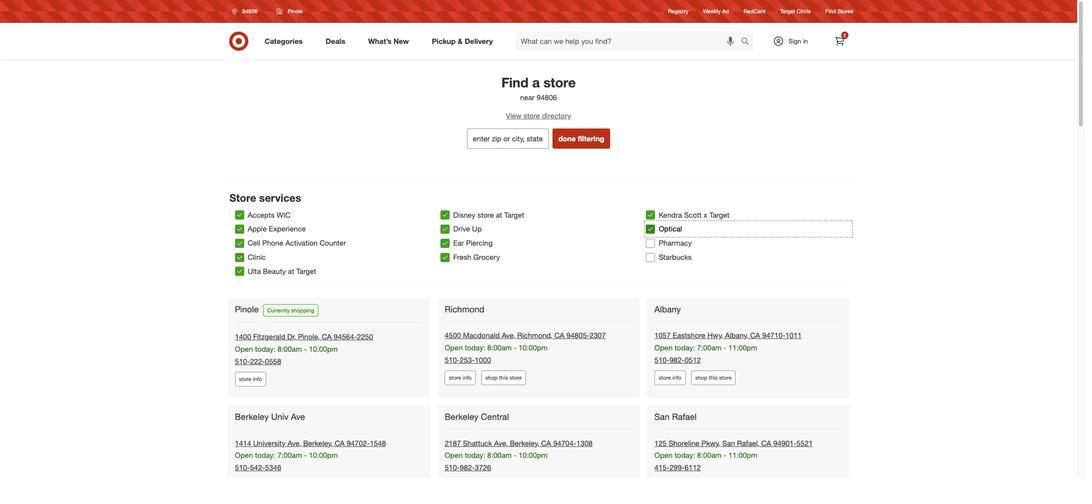 Task type: describe. For each thing, give the bounding box(es) containing it.
currently
[[267, 307, 290, 314]]

apple experience
[[248, 224, 306, 234]]

ca for richmond
[[555, 331, 565, 340]]

weekly
[[703, 8, 721, 15]]

510- for pinole
[[235, 357, 250, 366]]

albany
[[655, 304, 681, 314]]

zip
[[492, 134, 501, 143]]

store down 510-982-0512 link
[[659, 374, 671, 381]]

scott
[[684, 210, 702, 219]]

510- for berkeley central
[[445, 463, 460, 472]]

1548
[[370, 439, 386, 448]]

dr,
[[287, 332, 296, 341]]

target for kendra scott x target
[[710, 210, 730, 219]]

store info link for pinole
[[235, 372, 266, 387]]

fresh
[[453, 253, 471, 262]]

Kendra Scott x Target checkbox
[[646, 210, 655, 220]]

ave, for richmond
[[502, 331, 515, 340]]

shopping
[[291, 307, 314, 314]]

today: for berkeley central
[[465, 451, 485, 460]]

experience
[[269, 224, 306, 234]]

1414
[[235, 439, 251, 448]]

11:00pm inside the 1057 eastshore hwy, albany, ca 94710-1011 open today: 7:00am - 11:00pm 510-982-0512
[[729, 343, 757, 352]]

ear
[[453, 238, 464, 248]]

2187
[[445, 439, 461, 448]]

info for albany
[[673, 374, 682, 381]]

94806 inside dropdown button
[[242, 8, 258, 15]]

enter
[[473, 134, 490, 143]]

eastshore
[[673, 331, 706, 340]]

Clinic checkbox
[[235, 253, 244, 262]]

at for beauty
[[288, 267, 294, 276]]

weekly ad link
[[703, 8, 729, 15]]

Ear Piercing checkbox
[[441, 239, 450, 248]]

redcard link
[[744, 8, 766, 15]]

today: inside 125 shoreline pkwy, san rafael, ca 94901-5521 open today: 8:00am - 11:00pm 415-299-6112
[[675, 451, 695, 460]]

activation
[[285, 238, 318, 248]]

8:00am for richmond
[[487, 343, 512, 352]]

berkeley, for berkeley central
[[510, 439, 539, 448]]

510- for richmond
[[445, 355, 460, 364]]

- inside 125 shoreline pkwy, san rafael, ca 94901-5521 open today: 8:00am - 11:00pm 415-299-6112
[[724, 451, 727, 460]]

299-
[[670, 463, 685, 472]]

berkeley univ ave
[[235, 412, 305, 422]]

disney store at target
[[453, 210, 524, 219]]

view store directory link
[[218, 111, 859, 121]]

target for disney store at target
[[504, 210, 524, 219]]

today: for albany
[[675, 343, 695, 352]]

today: for pinole
[[255, 344, 276, 354]]

hwy,
[[708, 331, 723, 340]]

125
[[655, 439, 667, 448]]

find for stores
[[826, 8, 836, 15]]

982- for berkeley central
[[460, 463, 475, 472]]

510-982-3726 link
[[445, 463, 491, 472]]

pinole,
[[298, 332, 320, 341]]

1057 eastshore hwy, albany, ca 94710-1011 link
[[655, 331, 802, 340]]

1000
[[475, 355, 491, 364]]

0558
[[265, 357, 281, 366]]

4500
[[445, 331, 461, 340]]

pickup
[[432, 36, 456, 46]]

10:00pm for berkeley univ ave
[[309, 451, 338, 460]]

6112
[[685, 463, 701, 472]]

2
[[844, 32, 846, 38]]

at for store
[[496, 210, 502, 219]]

pickup & delivery
[[432, 36, 493, 46]]

open for albany
[[655, 343, 673, 352]]

ca inside 125 shoreline pkwy, san rafael, ca 94901-5521 open today: 8:00am - 11:00pm 415-299-6112
[[762, 439, 771, 448]]

ear piercing
[[453, 238, 493, 248]]

510- for albany
[[655, 355, 670, 364]]

1400 fitzgerald dr, pinole, ca 94564-2250 link
[[235, 332, 373, 341]]

415-
[[655, 463, 670, 472]]

sign in
[[789, 37, 808, 45]]

what's
[[368, 36, 392, 46]]

store
[[229, 191, 256, 204]]

7:00am for berkeley univ ave
[[278, 451, 302, 460]]

3726
[[475, 463, 491, 472]]

4500 macdonald ave, richmond, ca 94805-2307 open today: 8:00am - 10:00pm 510-253-1000
[[445, 331, 606, 364]]

store right view
[[524, 111, 540, 120]]

berkeley for berkeley central
[[445, 412, 479, 422]]

ave, for berkeley univ ave
[[288, 439, 301, 448]]

berkeley central
[[445, 412, 509, 422]]

what's new link
[[360, 31, 421, 51]]

weekly ad
[[703, 8, 729, 15]]

find stores link
[[826, 8, 853, 15]]

x
[[704, 210, 708, 219]]

11:00pm inside 125 shoreline pkwy, san rafael, ca 94901-5521 open today: 8:00am - 11:00pm 415-299-6112
[[729, 451, 757, 460]]

store info for pinole
[[239, 376, 262, 383]]

94901-
[[773, 439, 797, 448]]

ave, for berkeley central
[[494, 439, 508, 448]]

pharmacy
[[659, 238, 692, 248]]

store info link for richmond
[[445, 371, 476, 385]]

city,
[[512, 134, 525, 143]]

store down "4500 macdonald ave, richmond, ca 94805-2307 open today: 8:00am - 10:00pm 510-253-1000"
[[510, 374, 522, 381]]

open for richmond
[[445, 343, 463, 352]]

shoreline
[[669, 439, 700, 448]]

Disney store at Target checkbox
[[441, 210, 450, 220]]

94704-
[[553, 439, 577, 448]]

94805-
[[567, 331, 590, 340]]

clinic
[[248, 253, 266, 262]]

univ
[[271, 412, 289, 422]]

sign
[[789, 37, 801, 45]]

info for richmond
[[463, 374, 472, 381]]

apple
[[248, 224, 267, 234]]

done filtering
[[558, 134, 604, 143]]

target circle
[[780, 8, 811, 15]]

222-
[[250, 357, 265, 366]]

macdonald
[[463, 331, 500, 340]]

registry link
[[668, 8, 689, 15]]

shop this store for albany
[[695, 374, 732, 381]]

rafael
[[672, 412, 697, 422]]

1400
[[235, 332, 251, 341]]

store inside find a store near 94806
[[544, 74, 576, 91]]

1414 university ave, berkeley, ca 94702-1548 open today: 7:00am - 10:00pm 510-542-5346
[[235, 439, 386, 472]]

ca for berkeley central
[[541, 439, 551, 448]]

- for pinole
[[304, 344, 307, 354]]

richmond
[[445, 304, 485, 314]]

services
[[259, 191, 301, 204]]

info for pinole
[[253, 376, 262, 383]]

10:00pm for richmond
[[519, 343, 548, 352]]

near
[[520, 93, 535, 102]]

deals link
[[318, 31, 357, 51]]

pickup & delivery link
[[424, 31, 504, 51]]

- for richmond
[[514, 343, 517, 352]]

1057 eastshore hwy, albany, ca 94710-1011 open today: 7:00am - 11:00pm 510-982-0512
[[655, 331, 802, 364]]

enter zip or city, state
[[473, 134, 543, 143]]

Drive Up checkbox
[[441, 225, 450, 234]]

- for albany
[[724, 343, 727, 352]]

Optical checkbox
[[646, 225, 655, 234]]



Task type: locate. For each thing, give the bounding box(es) containing it.
0 vertical spatial at
[[496, 210, 502, 219]]

berkeley, down "ave" in the left bottom of the page
[[303, 439, 333, 448]]

0 horizontal spatial berkeley,
[[303, 439, 333, 448]]

2 berkeley from the left
[[445, 412, 479, 422]]

510-222-0558 link
[[235, 357, 281, 366]]

1 berkeley, from the left
[[303, 439, 333, 448]]

Fresh Grocery checkbox
[[441, 253, 450, 262]]

0 vertical spatial find
[[826, 8, 836, 15]]

1 shop this store button from the left
[[481, 371, 526, 385]]

0 horizontal spatial info
[[253, 376, 262, 383]]

open inside the 1057 eastshore hwy, albany, ca 94710-1011 open today: 7:00am - 11:00pm 510-982-0512
[[655, 343, 673, 352]]

982- down eastshore
[[670, 355, 685, 364]]

at right disney
[[496, 210, 502, 219]]

510- down 1400
[[235, 357, 250, 366]]

ca inside "4500 macdonald ave, richmond, ca 94805-2307 open today: 8:00am - 10:00pm 510-253-1000"
[[555, 331, 565, 340]]

- down 125 shoreline pkwy, san rafael, ca 94901-5521 link
[[724, 451, 727, 460]]

11:00pm down rafael,
[[729, 451, 757, 460]]

- down 4500 macdonald ave, richmond, ca 94805-2307 "link"
[[514, 343, 517, 352]]

0512
[[685, 355, 701, 364]]

store info down 253-
[[449, 374, 472, 381]]

1 horizontal spatial berkeley
[[445, 412, 479, 422]]

2 shop this store button from the left
[[691, 371, 736, 385]]

search
[[737, 37, 759, 46]]

cell
[[248, 238, 260, 248]]

1400 fitzgerald dr, pinole, ca 94564-2250 open today: 8:00am - 10:00pm 510-222-0558
[[235, 332, 373, 366]]

0 horizontal spatial pinole
[[235, 304, 259, 314]]

shop this store button
[[481, 371, 526, 385], [691, 371, 736, 385]]

store info
[[449, 374, 472, 381], [659, 374, 682, 381], [239, 376, 262, 383]]

pinole up the categories link
[[288, 8, 303, 15]]

7:00am inside 1414 university ave, berkeley, ca 94702-1548 open today: 7:00am - 10:00pm 510-542-5346
[[278, 451, 302, 460]]

starbucks
[[659, 253, 692, 262]]

today: for berkeley univ ave
[[255, 451, 276, 460]]

store info down 510-982-0512 link
[[659, 374, 682, 381]]

store info link down 510-982-0512 link
[[655, 371, 686, 385]]

1 horizontal spatial store info link
[[445, 371, 476, 385]]

today: down shoreline
[[675, 451, 695, 460]]

info down 510-982-0512 link
[[673, 374, 682, 381]]

7:00am down hwy,
[[697, 343, 722, 352]]

san right 'pkwy,'
[[722, 439, 735, 448]]

0 vertical spatial 7:00am
[[697, 343, 722, 352]]

1 vertical spatial find
[[501, 74, 529, 91]]

8:00am inside 1400 fitzgerald dr, pinole, ca 94564-2250 open today: 8:00am - 10:00pm 510-222-0558
[[278, 344, 302, 354]]

- inside the 1057 eastshore hwy, albany, ca 94710-1011 open today: 7:00am - 11:00pm 510-982-0512
[[724, 343, 727, 352]]

categories link
[[257, 31, 314, 51]]

94806
[[242, 8, 258, 15], [537, 93, 557, 102]]

510- inside 2187 shattuck ave, berkeley, ca 94704-1308 open today: 8:00am - 10:00pm 510-982-3726
[[445, 463, 460, 472]]

1 horizontal spatial 7:00am
[[697, 343, 722, 352]]

10:00pm down pinole,
[[309, 344, 338, 354]]

1 11:00pm from the top
[[729, 343, 757, 352]]

shop this store button for albany
[[691, 371, 736, 385]]

beauty
[[263, 267, 286, 276]]

11:00pm down albany,
[[729, 343, 757, 352]]

berkeley, inside 2187 shattuck ave, berkeley, ca 94704-1308 open today: 8:00am - 10:00pm 510-982-3726
[[510, 439, 539, 448]]

0 vertical spatial pinole
[[288, 8, 303, 15]]

disney
[[453, 210, 475, 219]]

510- inside "4500 macdonald ave, richmond, ca 94805-2307 open today: 8:00am - 10:00pm 510-253-1000"
[[445, 355, 460, 364]]

510- down 1057 at the bottom right
[[655, 355, 670, 364]]

5521
[[797, 439, 813, 448]]

open for pinole
[[235, 344, 253, 354]]

view
[[506, 111, 522, 120]]

ca left '94704-'
[[541, 439, 551, 448]]

125 shoreline pkwy, san rafael, ca 94901-5521 link
[[655, 439, 813, 448]]

94806 inside find a store near 94806
[[537, 93, 557, 102]]

510- down 2187 in the left of the page
[[445, 463, 460, 472]]

1308
[[576, 439, 593, 448]]

1 vertical spatial at
[[288, 267, 294, 276]]

1 this from the left
[[499, 374, 508, 381]]

accepts
[[248, 210, 275, 219]]

deals
[[326, 36, 345, 46]]

94702-
[[347, 439, 370, 448]]

2187 shattuck ave, berkeley, ca 94704-1308 open today: 8:00am - 10:00pm 510-982-3726
[[445, 439, 593, 472]]

shop this store for richmond
[[486, 374, 522, 381]]

982- inside the 1057 eastshore hwy, albany, ca 94710-1011 open today: 7:00am - 11:00pm 510-982-0512
[[670, 355, 685, 364]]

1 vertical spatial 11:00pm
[[729, 451, 757, 460]]

store info for albany
[[659, 374, 682, 381]]

today: inside 2187 shattuck ave, berkeley, ca 94704-1308 open today: 8:00am - 10:00pm 510-982-3726
[[465, 451, 485, 460]]

ca left the 94805-
[[555, 331, 565, 340]]

drive
[[453, 224, 470, 234]]

university
[[253, 439, 286, 448]]

store info link down 253-
[[445, 371, 476, 385]]

shop for richmond
[[486, 374, 498, 381]]

ulta
[[248, 267, 261, 276]]

7:00am inside the 1057 eastshore hwy, albany, ca 94710-1011 open today: 7:00am - 11:00pm 510-982-0512
[[697, 343, 722, 352]]

sign in link
[[765, 31, 822, 51]]

store up 'up'
[[477, 210, 494, 219]]

ave, inside "4500 macdonald ave, richmond, ca 94805-2307 open today: 8:00am - 10:00pm 510-253-1000"
[[502, 331, 515, 340]]

510- down 1414
[[235, 463, 250, 472]]

open inside 2187 shattuck ave, berkeley, ca 94704-1308 open today: 8:00am - 10:00pm 510-982-3726
[[445, 451, 463, 460]]

0 horizontal spatial at
[[288, 267, 294, 276]]

fresh grocery
[[453, 253, 500, 262]]

ave, left the "richmond,"
[[502, 331, 515, 340]]

8:00am down dr, on the left bottom of page
[[278, 344, 302, 354]]

2 horizontal spatial store info link
[[655, 371, 686, 385]]

510- down 4500 at the left of page
[[445, 355, 460, 364]]

1 horizontal spatial 982-
[[670, 355, 685, 364]]

1414 university ave, berkeley, ca 94702-1548 link
[[235, 439, 386, 448]]

2 11:00pm from the top
[[729, 451, 757, 460]]

- inside 2187 shattuck ave, berkeley, ca 94704-1308 open today: 8:00am - 10:00pm 510-982-3726
[[514, 451, 517, 460]]

510- inside 1414 university ave, berkeley, ca 94702-1548 open today: 7:00am - 10:00pm 510-542-5346
[[235, 463, 250, 472]]

open down 1400
[[235, 344, 253, 354]]

1057
[[655, 331, 671, 340]]

1 vertical spatial 7:00am
[[278, 451, 302, 460]]

ca for berkeley univ ave
[[335, 439, 345, 448]]

ave, right "shattuck" at the left bottom
[[494, 439, 508, 448]]

info
[[463, 374, 472, 381], [673, 374, 682, 381], [253, 376, 262, 383]]

8:00am inside 125 shoreline pkwy, san rafael, ca 94901-5521 open today: 8:00am - 11:00pm 415-299-6112
[[697, 451, 722, 460]]

shop this store button down 0512
[[691, 371, 736, 385]]

search button
[[737, 31, 759, 53]]

san
[[655, 412, 670, 422], [722, 439, 735, 448]]

1 horizontal spatial shop
[[695, 374, 708, 381]]

1 shop from the left
[[486, 374, 498, 381]]

new
[[394, 36, 409, 46]]

open inside 125 shoreline pkwy, san rafael, ca 94901-5521 open today: 8:00am - 11:00pm 415-299-6112
[[655, 451, 673, 460]]

1 horizontal spatial san
[[722, 439, 735, 448]]

125 shoreline pkwy, san rafael, ca 94901-5521 open today: 8:00am - 11:00pm 415-299-6112
[[655, 439, 813, 472]]

982-
[[670, 355, 685, 364], [460, 463, 475, 472]]

8:00am up 3726
[[487, 451, 512, 460]]

info down 222-
[[253, 376, 262, 383]]

0 horizontal spatial 982-
[[460, 463, 475, 472]]

1 horizontal spatial shop this store
[[695, 374, 732, 381]]

0 horizontal spatial this
[[499, 374, 508, 381]]

directory
[[542, 111, 571, 120]]

Cell Phone Activation Counter checkbox
[[235, 239, 244, 248]]

san rafael link
[[655, 412, 699, 422]]

5346
[[265, 463, 281, 472]]

Starbucks checkbox
[[646, 253, 655, 262]]

8:00am for berkeley central
[[487, 451, 512, 460]]

1 horizontal spatial find
[[826, 8, 836, 15]]

1 horizontal spatial shop this store button
[[691, 371, 736, 385]]

7:00am
[[697, 343, 722, 352], [278, 451, 302, 460]]

shattuck
[[463, 439, 492, 448]]

1 vertical spatial san
[[722, 439, 735, 448]]

find up near
[[501, 74, 529, 91]]

1 horizontal spatial at
[[496, 210, 502, 219]]

1 horizontal spatial this
[[709, 374, 718, 381]]

&
[[458, 36, 463, 46]]

10:00pm down 1414 university ave, berkeley, ca 94702-1548 link
[[309, 451, 338, 460]]

1 horizontal spatial 94806
[[537, 93, 557, 102]]

today: inside 1414 university ave, berkeley, ca 94702-1548 open today: 7:00am - 10:00pm 510-542-5346
[[255, 451, 276, 460]]

ca right pinole,
[[322, 332, 332, 341]]

today: for richmond
[[465, 343, 485, 352]]

1 horizontal spatial pinole
[[288, 8, 303, 15]]

10:00pm inside 1400 fitzgerald dr, pinole, ca 94564-2250 open today: 8:00am - 10:00pm 510-222-0558
[[309, 344, 338, 354]]

done filtering button
[[553, 128, 610, 149]]

94806 down a
[[537, 93, 557, 102]]

10:00pm for pinole
[[309, 344, 338, 354]]

0 horizontal spatial san
[[655, 412, 670, 422]]

this down "4500 macdonald ave, richmond, ca 94805-2307 open today: 8:00am - 10:00pm 510-253-1000"
[[499, 374, 508, 381]]

1 horizontal spatial store info
[[449, 374, 472, 381]]

- down the 1400 fitzgerald dr, pinole, ca 94564-2250 link
[[304, 344, 307, 354]]

currently shopping
[[267, 307, 314, 314]]

store info link down 222-
[[235, 372, 266, 387]]

store info down 222-
[[239, 376, 262, 383]]

open inside "4500 macdonald ave, richmond, ca 94805-2307 open today: 8:00am - 10:00pm 510-253-1000"
[[445, 343, 463, 352]]

0 horizontal spatial shop this store
[[486, 374, 522, 381]]

today: inside "4500 macdonald ave, richmond, ca 94805-2307 open today: 8:00am - 10:00pm 510-253-1000"
[[465, 343, 485, 352]]

find for a
[[501, 74, 529, 91]]

shop this store down 0512
[[695, 374, 732, 381]]

ca inside the 1057 eastshore hwy, albany, ca 94710-1011 open today: 7:00am - 11:00pm 510-982-0512
[[750, 331, 760, 340]]

Pharmacy checkbox
[[646, 239, 655, 248]]

berkeley up 2187 in the left of the page
[[445, 412, 479, 422]]

10:00pm for berkeley central
[[519, 451, 548, 460]]

berkeley, for berkeley univ ave
[[303, 439, 333, 448]]

today: inside the 1057 eastshore hwy, albany, ca 94710-1011 open today: 7:00am - 11:00pm 510-982-0512
[[675, 343, 695, 352]]

0 horizontal spatial find
[[501, 74, 529, 91]]

store down 253-
[[449, 374, 461, 381]]

shop this store button down the 1000
[[481, 371, 526, 385]]

1 vertical spatial 94806
[[537, 93, 557, 102]]

- down 1414 university ave, berkeley, ca 94702-1548 link
[[304, 451, 307, 460]]

store down the 1057 eastshore hwy, albany, ca 94710-1011 open today: 7:00am - 11:00pm 510-982-0512
[[719, 374, 732, 381]]

target
[[780, 8, 795, 15], [504, 210, 524, 219], [710, 210, 730, 219], [296, 267, 316, 276]]

10:00pm down 2187 shattuck ave, berkeley, ca 94704-1308 link
[[519, 451, 548, 460]]

albany,
[[725, 331, 748, 340]]

filtering
[[578, 134, 604, 143]]

510- inside the 1057 eastshore hwy, albany, ca 94710-1011 open today: 7:00am - 11:00pm 510-982-0512
[[655, 355, 670, 364]]

10:00pm inside "4500 macdonald ave, richmond, ca 94805-2307 open today: 8:00am - 10:00pm 510-253-1000"
[[519, 343, 548, 352]]

94806 left pinole dropdown button on the left top
[[242, 8, 258, 15]]

2 shop from the left
[[695, 374, 708, 381]]

- for berkeley univ ave
[[304, 451, 307, 460]]

berkeley inside 'link'
[[235, 412, 269, 422]]

510- for berkeley univ ave
[[235, 463, 250, 472]]

berkeley, left '94704-'
[[510, 439, 539, 448]]

982- down "shattuck" at the left bottom
[[460, 463, 475, 472]]

berkeley univ ave link
[[235, 412, 307, 422]]

this for albany
[[709, 374, 718, 381]]

store inside "group"
[[477, 210, 494, 219]]

ulta beauty at target
[[248, 267, 316, 276]]

ad
[[722, 8, 729, 15]]

open down 1414
[[235, 451, 253, 460]]

0 horizontal spatial 7:00am
[[278, 451, 302, 460]]

today: down eastshore
[[675, 343, 695, 352]]

store down 222-
[[239, 376, 251, 383]]

pkwy,
[[702, 439, 720, 448]]

berkeley
[[235, 412, 269, 422], [445, 412, 479, 422]]

253-
[[460, 355, 475, 364]]

pinole up 1400
[[235, 304, 259, 314]]

central
[[481, 412, 509, 422]]

pinole inside pinole dropdown button
[[288, 8, 303, 15]]

find inside find a store near 94806
[[501, 74, 529, 91]]

0 horizontal spatial shop this store button
[[481, 371, 526, 385]]

target for ulta beauty at target
[[296, 267, 316, 276]]

10:00pm inside 2187 shattuck ave, berkeley, ca 94704-1308 open today: 8:00am - 10:00pm 510-982-3726
[[519, 451, 548, 460]]

8:00am up the 1000
[[487, 343, 512, 352]]

Ulta Beauty at Target checkbox
[[235, 267, 244, 276]]

shop down 0512
[[695, 374, 708, 381]]

this down the 1057 eastshore hwy, albany, ca 94710-1011 open today: 7:00am - 11:00pm 510-982-0512
[[709, 374, 718, 381]]

8:00am for pinole
[[278, 344, 302, 354]]

Apple Experience checkbox
[[235, 225, 244, 234]]

0 horizontal spatial berkeley
[[235, 412, 269, 422]]

2 berkeley, from the left
[[510, 439, 539, 448]]

415-299-6112 link
[[655, 463, 701, 472]]

kendra scott x target
[[659, 210, 730, 219]]

shop this store down the 1000
[[486, 374, 522, 381]]

What can we help you find? suggestions appear below search field
[[515, 31, 743, 51]]

piercing
[[466, 238, 493, 248]]

1 shop this store from the left
[[486, 374, 522, 381]]

pinole
[[288, 8, 303, 15], [235, 304, 259, 314]]

this for richmond
[[499, 374, 508, 381]]

ave, inside 2187 shattuck ave, berkeley, ca 94704-1308 open today: 8:00am - 10:00pm 510-982-3726
[[494, 439, 508, 448]]

accepts wic
[[248, 210, 291, 219]]

counter
[[320, 238, 346, 248]]

0 horizontal spatial 94806
[[242, 8, 258, 15]]

in
[[803, 37, 808, 45]]

ave, inside 1414 university ave, berkeley, ca 94702-1548 open today: 7:00am - 10:00pm 510-542-5346
[[288, 439, 301, 448]]

0 vertical spatial san
[[655, 412, 670, 422]]

ca left 94702-
[[335, 439, 345, 448]]

10:00pm down the "richmond,"
[[519, 343, 548, 352]]

open up 415-
[[655, 451, 673, 460]]

ave, right the university
[[288, 439, 301, 448]]

510-
[[445, 355, 460, 364], [655, 355, 670, 364], [235, 357, 250, 366], [235, 463, 250, 472], [445, 463, 460, 472]]

store right a
[[544, 74, 576, 91]]

1011
[[786, 331, 802, 340]]

0 vertical spatial 982-
[[670, 355, 685, 364]]

0 vertical spatial 94806
[[242, 8, 258, 15]]

state
[[527, 134, 543, 143]]

0 vertical spatial 11:00pm
[[729, 343, 757, 352]]

-
[[514, 343, 517, 352], [724, 343, 727, 352], [304, 344, 307, 354], [304, 451, 307, 460], [514, 451, 517, 460], [724, 451, 727, 460]]

ca
[[555, 331, 565, 340], [750, 331, 760, 340], [322, 332, 332, 341], [335, 439, 345, 448], [541, 439, 551, 448], [762, 439, 771, 448]]

1 vertical spatial pinole
[[235, 304, 259, 314]]

10:00pm
[[519, 343, 548, 352], [309, 344, 338, 354], [309, 451, 338, 460], [519, 451, 548, 460]]

- for berkeley central
[[514, 451, 517, 460]]

shop down the 1000
[[486, 374, 498, 381]]

2 shop this store from the left
[[695, 374, 732, 381]]

1 berkeley from the left
[[235, 412, 269, 422]]

san inside 125 shoreline pkwy, san rafael, ca 94901-5521 open today: 8:00am - 11:00pm 415-299-6112
[[722, 439, 735, 448]]

berkeley for berkeley univ ave
[[235, 412, 269, 422]]

8:00am down 'pkwy,'
[[697, 451, 722, 460]]

ca right albany,
[[750, 331, 760, 340]]

8:00am inside "4500 macdonald ave, richmond, ca 94805-2307 open today: 8:00am - 10:00pm 510-253-1000"
[[487, 343, 512, 352]]

982- for albany
[[670, 355, 685, 364]]

2 this from the left
[[709, 374, 718, 381]]

berkeley up 1414
[[235, 412, 269, 422]]

- inside 1414 university ave, berkeley, ca 94702-1548 open today: 7:00am - 10:00pm 510-542-5346
[[304, 451, 307, 460]]

510-542-5346 link
[[235, 463, 281, 472]]

2 horizontal spatial store info
[[659, 374, 682, 381]]

ca inside 2187 shattuck ave, berkeley, ca 94704-1308 open today: 8:00am - 10:00pm 510-982-3726
[[541, 439, 551, 448]]

shop
[[486, 374, 498, 381], [695, 374, 708, 381]]

today: down the macdonald
[[465, 343, 485, 352]]

8:00am inside 2187 shattuck ave, berkeley, ca 94704-1308 open today: 8:00am - 10:00pm 510-982-3726
[[487, 451, 512, 460]]

san left "rafael"
[[655, 412, 670, 422]]

shop for albany
[[695, 374, 708, 381]]

shop this store button for richmond
[[481, 371, 526, 385]]

- inside "4500 macdonald ave, richmond, ca 94805-2307 open today: 8:00am - 10:00pm 510-253-1000"
[[514, 343, 517, 352]]

store info link for albany
[[655, 371, 686, 385]]

open down 4500 at the left of page
[[445, 343, 463, 352]]

ca for albany
[[750, 331, 760, 340]]

store info for richmond
[[449, 374, 472, 381]]

510-982-0512 link
[[655, 355, 701, 364]]

redcard
[[744, 8, 766, 15]]

richmond link
[[445, 304, 486, 315]]

open for berkeley central
[[445, 451, 463, 460]]

store services group
[[235, 208, 852, 279]]

Accepts WIC checkbox
[[235, 210, 244, 220]]

ave,
[[502, 331, 515, 340], [288, 439, 301, 448], [494, 439, 508, 448]]

1 horizontal spatial berkeley,
[[510, 439, 539, 448]]

ca inside 1400 fitzgerald dr, pinole, ca 94564-2250 open today: 8:00am - 10:00pm 510-222-0558
[[322, 332, 332, 341]]

94564-
[[334, 332, 357, 341]]

find left stores
[[826, 8, 836, 15]]

open down 2187 in the left of the page
[[445, 451, 463, 460]]

berkeley, inside 1414 university ave, berkeley, ca 94702-1548 open today: 7:00am - 10:00pm 510-542-5346
[[303, 439, 333, 448]]

open for berkeley univ ave
[[235, 451, 253, 460]]

open inside 1414 university ave, berkeley, ca 94702-1548 open today: 7:00am - 10:00pm 510-542-5346
[[235, 451, 253, 460]]

1 vertical spatial 982-
[[460, 463, 475, 472]]

7:00am for albany
[[697, 343, 722, 352]]

ca for pinole
[[322, 332, 332, 341]]

0 horizontal spatial store info
[[239, 376, 262, 383]]

today: down "shattuck" at the left bottom
[[465, 451, 485, 460]]

today: down fitzgerald
[[255, 344, 276, 354]]

10:00pm inside 1414 university ave, berkeley, ca 94702-1548 open today: 7:00am - 10:00pm 510-542-5346
[[309, 451, 338, 460]]

2 horizontal spatial info
[[673, 374, 682, 381]]

today: down the university
[[255, 451, 276, 460]]

510- inside 1400 fitzgerald dr, pinole, ca 94564-2250 open today: 8:00am - 10:00pm 510-222-0558
[[235, 357, 250, 366]]

circle
[[797, 8, 811, 15]]

or
[[503, 134, 510, 143]]

at right beauty
[[288, 267, 294, 276]]

open inside 1400 fitzgerald dr, pinole, ca 94564-2250 open today: 8:00am - 10:00pm 510-222-0558
[[235, 344, 253, 354]]

- down 2187 shattuck ave, berkeley, ca 94704-1308 link
[[514, 451, 517, 460]]

0 horizontal spatial store info link
[[235, 372, 266, 387]]

phone
[[262, 238, 283, 248]]

ca inside 1414 university ave, berkeley, ca 94702-1548 open today: 7:00am - 10:00pm 510-542-5346
[[335, 439, 345, 448]]

0 horizontal spatial shop
[[486, 374, 498, 381]]

- down 1057 eastshore hwy, albany, ca 94710-1011 link
[[724, 343, 727, 352]]

- inside 1400 fitzgerald dr, pinole, ca 94564-2250 open today: 8:00am - 10:00pm 510-222-0558
[[304, 344, 307, 354]]

7:00am up 5346
[[278, 451, 302, 460]]

delivery
[[465, 36, 493, 46]]

open down 1057 at the bottom right
[[655, 343, 673, 352]]

find a store near 94806
[[501, 74, 576, 102]]

ca right rafael,
[[762, 439, 771, 448]]

1 horizontal spatial info
[[463, 374, 472, 381]]

982- inside 2187 shattuck ave, berkeley, ca 94704-1308 open today: 8:00am - 10:00pm 510-982-3726
[[460, 463, 475, 472]]

info down 253-
[[463, 374, 472, 381]]

today: inside 1400 fitzgerald dr, pinole, ca 94564-2250 open today: 8:00am - 10:00pm 510-222-0558
[[255, 344, 276, 354]]

up
[[472, 224, 482, 234]]



Task type: vqa. For each thing, say whether or not it's contained in the screenshot.
Info
yes



